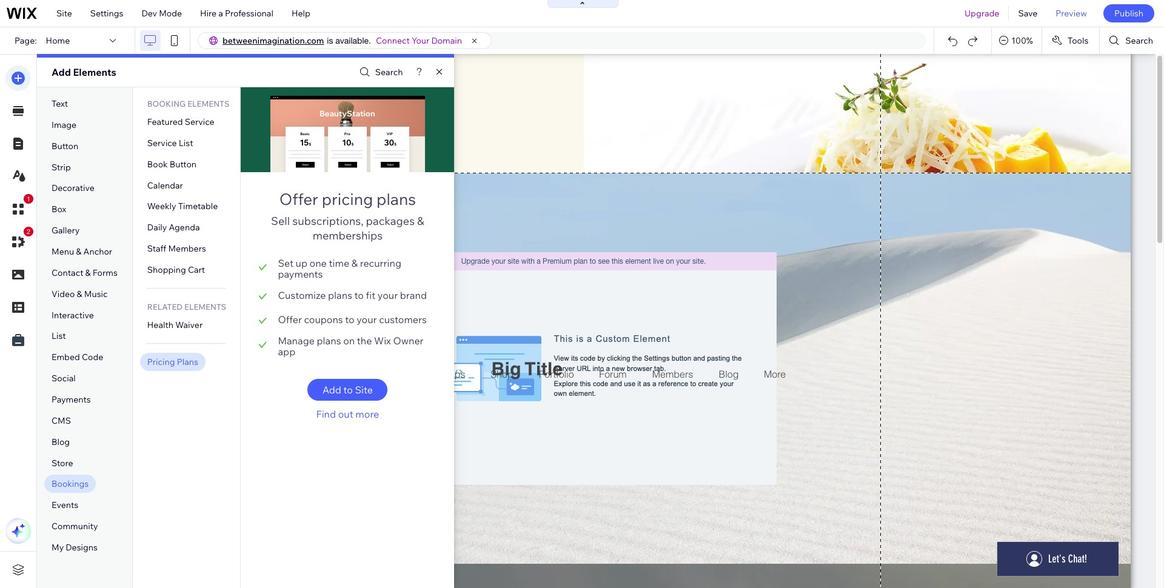 Task type: vqa. For each thing, say whether or not it's contained in the screenshot.
Code
yes



Task type: describe. For each thing, give the bounding box(es) containing it.
plans
[[177, 356, 198, 367]]

out
[[338, 408, 353, 420]]

up
[[296, 257, 307, 269]]

time
[[329, 257, 349, 269]]

is available. connect your domain
[[327, 35, 462, 46]]

1 horizontal spatial button
[[170, 159, 196, 170]]

2
[[27, 228, 30, 235]]

embed code
[[52, 352, 103, 363]]

my
[[52, 542, 64, 553]]

offer pricing plans sell subscriptions, packages & memberships
[[271, 189, 424, 243]]

code
[[82, 352, 103, 363]]

shopping
[[147, 264, 186, 275]]

social
[[52, 373, 76, 384]]

0 vertical spatial service
[[185, 116, 214, 127]]

plans inside offer pricing plans sell subscriptions, packages & memberships
[[377, 189, 416, 209]]

image
[[52, 119, 77, 130]]

weekly
[[147, 201, 176, 212]]

cms
[[52, 415, 71, 426]]

preview
[[1056, 8, 1087, 19]]

store
[[52, 458, 73, 468]]

set
[[278, 257, 293, 269]]

set up one time & recurring payments
[[278, 257, 401, 280]]

more
[[356, 408, 379, 420]]

featured
[[147, 116, 183, 127]]

& inside offer pricing plans sell subscriptions, packages & memberships
[[417, 214, 424, 228]]

box
[[52, 204, 66, 215]]

professional
[[225, 8, 273, 19]]

plans for the
[[317, 335, 341, 347]]

contact
[[52, 267, 83, 278]]

1 horizontal spatial search
[[1126, 35, 1153, 46]]

text
[[52, 98, 68, 109]]

hire a professional
[[200, 8, 273, 19]]

pricing
[[322, 189, 373, 209]]

music
[[84, 288, 108, 299]]

strip
[[52, 162, 71, 173]]

on
[[343, 335, 355, 347]]

2 button
[[5, 227, 33, 255]]

booking
[[147, 99, 186, 109]]

packages
[[366, 214, 415, 228]]

interactive
[[52, 310, 94, 320]]

hire
[[200, 8, 217, 19]]

agenda
[[169, 222, 200, 233]]

bookings
[[52, 479, 89, 490]]

waiver
[[175, 319, 203, 330]]

available.
[[335, 36, 371, 45]]

timetable
[[178, 201, 218, 212]]

recurring
[[360, 257, 401, 269]]

payments
[[52, 394, 91, 405]]

service list
[[147, 138, 193, 148]]

connect
[[376, 35, 410, 46]]

100% button
[[992, 27, 1042, 54]]

staff
[[147, 243, 166, 254]]

owner
[[393, 335, 424, 347]]

gallery
[[52, 225, 80, 236]]

publish button
[[1103, 4, 1154, 22]]

find out more
[[316, 408, 379, 420]]

weekly timetable
[[147, 201, 218, 212]]

elements for booking elements
[[187, 99, 229, 109]]

designs
[[66, 542, 98, 553]]

offer coupons to your customers
[[278, 313, 427, 326]]

0 horizontal spatial list
[[52, 331, 66, 342]]

offer for pricing
[[279, 189, 318, 209]]

upgrade
[[965, 8, 999, 19]]

0 horizontal spatial search
[[375, 67, 403, 78]]

to for your
[[345, 313, 355, 326]]

blog
[[52, 436, 70, 447]]

payments
[[278, 268, 323, 280]]

site inside button
[[355, 384, 373, 396]]

anchor
[[83, 246, 112, 257]]

tools button
[[1042, 27, 1099, 54]]

help
[[292, 8, 310, 19]]

betweenimagination.com
[[223, 35, 324, 46]]

& inside set up one time & recurring payments
[[351, 257, 358, 269]]

your
[[412, 35, 429, 46]]

add to site
[[322, 384, 373, 396]]

a
[[218, 8, 223, 19]]

memberships
[[313, 229, 383, 243]]



Task type: locate. For each thing, give the bounding box(es) containing it.
search down connect
[[375, 67, 403, 78]]

search button
[[1100, 27, 1164, 54], [356, 63, 403, 81]]

2 vertical spatial plans
[[317, 335, 341, 347]]

decorative
[[52, 183, 95, 194]]

forms
[[93, 267, 117, 278]]

wix
[[374, 335, 391, 347]]

plans inside manage plans on the wix owner app
[[317, 335, 341, 347]]

0 vertical spatial your
[[378, 289, 398, 301]]

menu & anchor
[[52, 246, 112, 257]]

& right packages
[[417, 214, 424, 228]]

home
[[46, 35, 70, 46]]

elements up waiver
[[184, 302, 226, 312]]

list
[[179, 138, 193, 148], [52, 331, 66, 342]]

1 vertical spatial elements
[[184, 302, 226, 312]]

video
[[52, 288, 75, 299]]

1 vertical spatial search
[[375, 67, 403, 78]]

cart
[[188, 264, 205, 275]]

1 button
[[5, 194, 33, 222]]

0 vertical spatial to
[[354, 289, 364, 301]]

to up on
[[345, 313, 355, 326]]

1 vertical spatial to
[[345, 313, 355, 326]]

1 horizontal spatial your
[[378, 289, 398, 301]]

add for add elements
[[52, 66, 71, 78]]

search
[[1126, 35, 1153, 46], [375, 67, 403, 78]]

button
[[52, 140, 78, 151], [170, 159, 196, 170]]

embed
[[52, 352, 80, 363]]

1 vertical spatial plans
[[328, 289, 352, 301]]

health
[[147, 319, 173, 330]]

manage plans on the wix owner app
[[278, 335, 424, 358]]

find
[[316, 408, 336, 420]]

offer up sell
[[279, 189, 318, 209]]

service down featured
[[147, 138, 177, 148]]

add for add to site
[[322, 384, 341, 396]]

your up "the"
[[357, 313, 377, 326]]

& for anchor
[[76, 246, 82, 257]]

related elements
[[147, 302, 226, 312]]

dev mode
[[142, 8, 182, 19]]

0 vertical spatial list
[[179, 138, 193, 148]]

fit
[[366, 289, 375, 301]]

customers
[[379, 313, 427, 326]]

site up more
[[355, 384, 373, 396]]

featured service
[[147, 116, 214, 127]]

0 vertical spatial site
[[56, 8, 72, 19]]

my designs
[[52, 542, 98, 553]]

save
[[1018, 8, 1038, 19]]

site
[[56, 8, 72, 19], [355, 384, 373, 396]]

0 vertical spatial button
[[52, 140, 78, 151]]

app
[[278, 346, 295, 358]]

offer
[[279, 189, 318, 209], [278, 313, 302, 326]]

subscriptions,
[[292, 214, 364, 228]]

0 vertical spatial elements
[[187, 99, 229, 109]]

dev
[[142, 8, 157, 19]]

1 vertical spatial service
[[147, 138, 177, 148]]

0 horizontal spatial your
[[357, 313, 377, 326]]

100%
[[1011, 35, 1033, 46]]

1 vertical spatial offer
[[278, 313, 302, 326]]

elements up featured service
[[187, 99, 229, 109]]

1 horizontal spatial search button
[[1100, 27, 1164, 54]]

pricing plans
[[147, 356, 198, 367]]

0 vertical spatial search button
[[1100, 27, 1164, 54]]

daily agenda
[[147, 222, 200, 233]]

add inside add to site button
[[322, 384, 341, 396]]

manage
[[278, 335, 315, 347]]

the
[[357, 335, 372, 347]]

to for fit
[[354, 289, 364, 301]]

add to site button
[[308, 379, 388, 401]]

0 vertical spatial add
[[52, 66, 71, 78]]

elements
[[187, 99, 229, 109], [184, 302, 226, 312]]

1 vertical spatial add
[[322, 384, 341, 396]]

your
[[378, 289, 398, 301], [357, 313, 377, 326]]

customize
[[278, 289, 326, 301]]

preview button
[[1047, 0, 1096, 27]]

plans down set up one time & recurring payments
[[328, 289, 352, 301]]

& for music
[[77, 288, 82, 299]]

1 vertical spatial search button
[[356, 63, 403, 81]]

your right the fit
[[378, 289, 398, 301]]

plans up packages
[[377, 189, 416, 209]]

publish
[[1114, 8, 1144, 19]]

to left the fit
[[354, 289, 364, 301]]

search down publish button in the top of the page
[[1126, 35, 1153, 46]]

shopping cart
[[147, 264, 205, 275]]

book button
[[147, 159, 196, 170]]

tools
[[1068, 35, 1089, 46]]

button down service list
[[170, 159, 196, 170]]

& right time
[[351, 257, 358, 269]]

coupons
[[304, 313, 343, 326]]

elements for related elements
[[184, 302, 226, 312]]

search button down connect
[[356, 63, 403, 81]]

1 horizontal spatial list
[[179, 138, 193, 148]]

menu
[[52, 246, 74, 257]]

related
[[147, 302, 183, 312]]

calendar
[[147, 180, 183, 191]]

find out more button
[[308, 408, 388, 420]]

to up find out more button
[[343, 384, 353, 396]]

0 horizontal spatial site
[[56, 8, 72, 19]]

daily
[[147, 222, 167, 233]]

0 horizontal spatial service
[[147, 138, 177, 148]]

1 horizontal spatial add
[[322, 384, 341, 396]]

video & music
[[52, 288, 108, 299]]

settings
[[90, 8, 123, 19]]

0 horizontal spatial search button
[[356, 63, 403, 81]]

book
[[147, 159, 168, 170]]

customize plans to fit your brand
[[278, 289, 427, 301]]

0 vertical spatial search
[[1126, 35, 1153, 46]]

button down image
[[52, 140, 78, 151]]

save button
[[1009, 0, 1047, 27]]

health waiver
[[147, 319, 203, 330]]

search button down publish
[[1100, 27, 1164, 54]]

0 horizontal spatial add
[[52, 66, 71, 78]]

& for forms
[[85, 267, 91, 278]]

events
[[52, 500, 78, 511]]

offer inside offer pricing plans sell subscriptions, packages & memberships
[[279, 189, 318, 209]]

list down featured service
[[179, 138, 193, 148]]

& left forms
[[85, 267, 91, 278]]

0 vertical spatial plans
[[377, 189, 416, 209]]

elements
[[73, 66, 116, 78]]

& right video
[[77, 288, 82, 299]]

add up find
[[322, 384, 341, 396]]

1 horizontal spatial service
[[185, 116, 214, 127]]

add up the text
[[52, 66, 71, 78]]

site up home
[[56, 8, 72, 19]]

to inside button
[[343, 384, 353, 396]]

1 vertical spatial your
[[357, 313, 377, 326]]

2 vertical spatial to
[[343, 384, 353, 396]]

community
[[52, 521, 98, 532]]

brand
[[400, 289, 427, 301]]

service down booking elements
[[185, 116, 214, 127]]

0 vertical spatial offer
[[279, 189, 318, 209]]

1
[[27, 195, 30, 203]]

add elements
[[52, 66, 116, 78]]

1 vertical spatial site
[[355, 384, 373, 396]]

mode
[[159, 8, 182, 19]]

1 vertical spatial list
[[52, 331, 66, 342]]

plans left on
[[317, 335, 341, 347]]

1 vertical spatial button
[[170, 159, 196, 170]]

contact & forms
[[52, 267, 117, 278]]

offer up manage
[[278, 313, 302, 326]]

offer for coupons
[[278, 313, 302, 326]]

& right menu on the top of page
[[76, 246, 82, 257]]

0 horizontal spatial button
[[52, 140, 78, 151]]

list up embed
[[52, 331, 66, 342]]

plans for fit
[[328, 289, 352, 301]]

1 horizontal spatial site
[[355, 384, 373, 396]]



